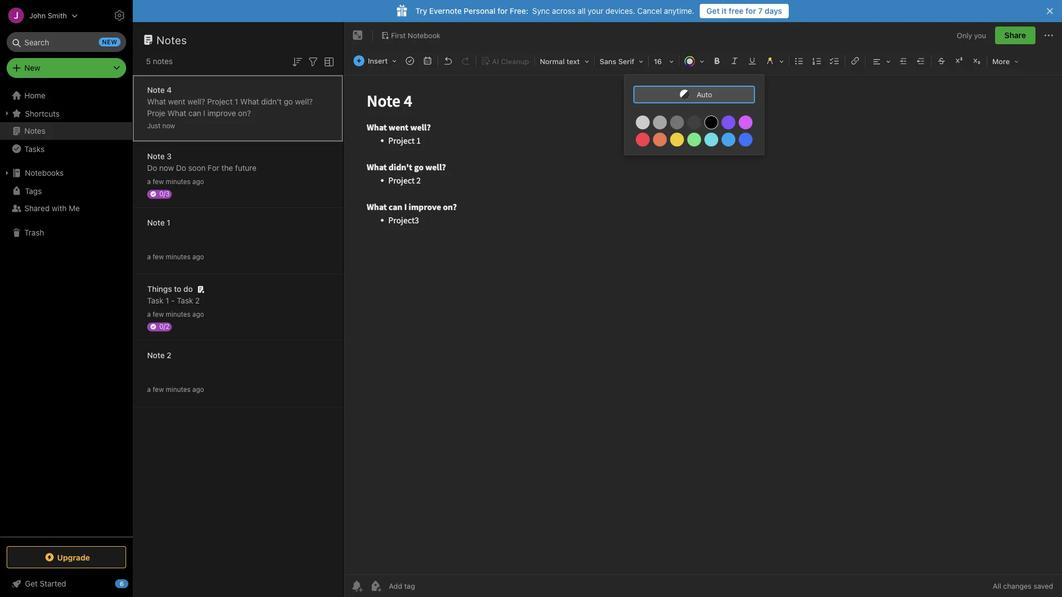 Task type: vqa. For each thing, say whether or not it's contained in the screenshot.
insightful button
no



Task type: describe. For each thing, give the bounding box(es) containing it.
tree containing home
[[0, 87, 133, 537]]

indent image
[[896, 53, 911, 69]]

notebooks
[[25, 168, 64, 178]]

sync
[[532, 6, 550, 15]]

things
[[147, 285, 172, 294]]

4 minutes from the top
[[166, 386, 191, 394]]

outdent image
[[913, 53, 929, 69]]

do now do soon for the future
[[147, 163, 257, 173]]

proje
[[147, 109, 165, 118]]

trash
[[24, 228, 44, 237]]

4 a few minutes ago from the top
[[147, 386, 204, 394]]

note for note 4
[[147, 85, 165, 95]]

tasks
[[24, 144, 44, 153]]

Alignment field
[[867, 53, 894, 69]]

i
[[203, 109, 205, 118]]

do
[[183, 285, 193, 294]]

john smith
[[29, 11, 67, 20]]

Note Editor text field
[[344, 75, 1062, 575]]

future
[[235, 163, 257, 173]]

Help and Learning task checklist field
[[0, 575, 133, 593]]

me
[[69, 204, 80, 213]]

sans
[[600, 57, 616, 66]]

1 task from the left
[[147, 296, 163, 305]]

Account field
[[0, 4, 78, 27]]

undo image
[[440, 53, 456, 69]]

6
[[120, 581, 124, 588]]

free:
[[510, 6, 528, 15]]

new
[[102, 38, 117, 46]]

home link
[[0, 87, 133, 105]]

sans serif
[[600, 57, 634, 66]]

more
[[992, 57, 1010, 66]]

just now
[[147, 122, 175, 130]]

4 few from the top
[[153, 386, 164, 394]]

1 vertical spatial 2
[[167, 351, 171, 360]]

note 1
[[147, 218, 170, 227]]

click to collapse image
[[129, 577, 137, 590]]

started
[[40, 579, 66, 589]]

anytime.
[[664, 6, 694, 15]]

underline image
[[745, 53, 760, 69]]

-
[[171, 296, 175, 305]]

to
[[174, 285, 181, 294]]

only you
[[957, 31, 986, 39]]

changes
[[1003, 582, 1032, 591]]

now for just
[[162, 122, 175, 130]]

get for get started
[[25, 579, 38, 589]]

went
[[168, 97, 185, 106]]

4 a from the top
[[147, 386, 151, 394]]

you
[[974, 31, 986, 39]]

soon
[[188, 163, 206, 173]]

calendar event image
[[420, 53, 435, 69]]

Font color field
[[680, 53, 708, 69]]

upgrade
[[57, 553, 90, 562]]

0/3
[[159, 190, 170, 198]]

1 well? from the left
[[187, 97, 205, 106]]

notes
[[153, 57, 173, 66]]

3 minutes from the top
[[166, 311, 191, 318]]

subscript image
[[969, 53, 985, 69]]

bulleted list image
[[792, 53, 807, 69]]

notebook
[[408, 31, 441, 39]]

devices.
[[606, 6, 635, 15]]

tags
[[25, 186, 42, 195]]

auto
[[697, 90, 712, 99]]

improve
[[207, 109, 236, 118]]

Highlight field
[[761, 53, 788, 69]]

all
[[578, 6, 586, 15]]

expand note image
[[351, 29, 365, 42]]

project
[[207, 97, 233, 106]]

get for get it free for 7 days
[[707, 6, 720, 15]]

serif
[[618, 57, 634, 66]]

Heading level field
[[536, 53, 593, 69]]

0 horizontal spatial what
[[147, 97, 166, 106]]

normal
[[540, 57, 565, 66]]

checklist image
[[827, 53, 842, 69]]

notebooks link
[[0, 164, 132, 182]]

View options field
[[320, 54, 336, 68]]

5
[[146, 57, 151, 66]]

with
[[52, 204, 67, 213]]

add filters image
[[306, 55, 320, 68]]

1 ago from the top
[[192, 178, 204, 186]]

2 a from the top
[[147, 253, 151, 261]]

2 horizontal spatial what
[[240, 97, 259, 106]]

notes inside tree
[[24, 126, 45, 136]]

didn't
[[261, 97, 282, 106]]

cancel
[[637, 6, 662, 15]]

1 horizontal spatial what
[[167, 109, 186, 118]]

first notebook button
[[377, 28, 444, 43]]

smith
[[48, 11, 67, 20]]

try evernote personal for free: sync across all your devices. cancel anytime.
[[415, 6, 694, 15]]

Font family field
[[596, 53, 647, 69]]

first notebook
[[391, 31, 441, 39]]

note for note 2
[[147, 351, 165, 360]]

2 minutes from the top
[[166, 253, 191, 261]]

2 few from the top
[[153, 253, 164, 261]]

days
[[765, 6, 782, 15]]

go
[[284, 97, 293, 106]]

5 notes
[[146, 57, 173, 66]]

Add filters field
[[306, 54, 320, 68]]

for for free:
[[498, 6, 508, 15]]

1 minutes from the top
[[166, 178, 191, 186]]

1 a from the top
[[147, 178, 151, 186]]

3
[[167, 152, 172, 161]]

notes link
[[0, 122, 132, 140]]

auto button
[[633, 86, 755, 103]]

Sort options field
[[290, 54, 304, 68]]

all changes saved
[[993, 582, 1053, 591]]



Task type: locate. For each thing, give the bounding box(es) containing it.
it
[[722, 6, 727, 15]]

trash link
[[0, 224, 132, 242]]

a
[[147, 178, 151, 186], [147, 253, 151, 261], [147, 311, 151, 318], [147, 386, 151, 394]]

3 ago from the top
[[192, 311, 204, 318]]

1 horizontal spatial get
[[707, 6, 720, 15]]

on?
[[238, 109, 251, 118]]

tasks button
[[0, 140, 132, 158]]

0 vertical spatial get
[[707, 6, 720, 15]]

Add tag field
[[388, 582, 471, 591]]

1 horizontal spatial do
[[176, 163, 186, 173]]

4 ago from the top
[[192, 386, 204, 394]]

personal
[[464, 6, 496, 15]]

few
[[153, 178, 164, 186], [153, 253, 164, 261], [153, 311, 164, 318], [153, 386, 164, 394]]

well? right go
[[295, 97, 313, 106]]

john
[[29, 11, 46, 20]]

note
[[147, 85, 165, 95], [147, 152, 165, 161], [147, 218, 165, 227], [147, 351, 165, 360]]

normal text
[[540, 57, 580, 66]]

tags button
[[0, 182, 132, 200]]

get inside help and learning task checklist field
[[25, 579, 38, 589]]

shared
[[24, 204, 50, 213]]

minutes up 0/3
[[166, 178, 191, 186]]

more actions image
[[1042, 29, 1055, 42]]

get
[[707, 6, 720, 15], [25, 579, 38, 589]]

across
[[552, 6, 576, 15]]

for
[[208, 163, 219, 173]]

More field
[[989, 53, 1023, 69]]

new button
[[7, 58, 126, 78]]

expand notebooks image
[[3, 169, 12, 178]]

italic image
[[727, 53, 742, 69]]

your
[[588, 6, 603, 15]]

2 ago from the top
[[192, 253, 204, 261]]

note for note 1
[[147, 218, 165, 227]]

all
[[993, 582, 1001, 591]]

insert link image
[[847, 53, 863, 69]]

0 vertical spatial 2
[[195, 296, 200, 305]]

1 up on?
[[235, 97, 238, 106]]

only
[[957, 31, 972, 39]]

ago
[[192, 178, 204, 186], [192, 253, 204, 261], [192, 311, 204, 318], [192, 386, 204, 394]]

what down went
[[167, 109, 186, 118]]

note down 0/3
[[147, 218, 165, 227]]

3 few from the top
[[153, 311, 164, 318]]

Search text field
[[14, 32, 118, 52]]

add a reminder image
[[350, 580, 363, 593]]

0 vertical spatial now
[[162, 122, 175, 130]]

get it free for 7 days
[[707, 6, 782, 15]]

the
[[221, 163, 233, 173]]

now
[[162, 122, 175, 130], [159, 163, 174, 173]]

text
[[567, 57, 580, 66]]

1 for task 1 - task 2
[[166, 296, 169, 305]]

4
[[167, 85, 172, 95]]

1 horizontal spatial task
[[177, 296, 193, 305]]

1 a few minutes ago from the top
[[147, 178, 204, 186]]

1 vertical spatial now
[[159, 163, 174, 173]]

1 horizontal spatial 2
[[195, 296, 200, 305]]

strikethrough image
[[934, 53, 949, 69]]

get it free for 7 days button
[[700, 4, 789, 18]]

task 1 - task 2
[[147, 296, 200, 305]]

3 a from the top
[[147, 311, 151, 318]]

1
[[235, 97, 238, 106], [167, 218, 170, 227], [166, 296, 169, 305]]

1 vertical spatial notes
[[24, 126, 45, 136]]

0 horizontal spatial well?
[[187, 97, 205, 106]]

for inside get it free for 7 days button
[[746, 6, 756, 15]]

minutes down note 2
[[166, 386, 191, 394]]

1 vertical spatial 1
[[167, 218, 170, 227]]

a up things
[[147, 253, 151, 261]]

0/2
[[159, 323, 170, 331]]

note left 3
[[147, 152, 165, 161]]

1 horizontal spatial for
[[746, 6, 756, 15]]

few up 0/3
[[153, 178, 164, 186]]

superscript image
[[951, 53, 967, 69]]

1 vertical spatial get
[[25, 579, 38, 589]]

well? up can
[[187, 97, 205, 106]]

1 few from the top
[[153, 178, 164, 186]]

note down 0/2
[[147, 351, 165, 360]]

evernote
[[429, 6, 462, 15]]

shortcuts
[[25, 109, 60, 118]]

well?
[[187, 97, 205, 106], [295, 97, 313, 106]]

2 a few minutes ago from the top
[[147, 253, 204, 261]]

note window element
[[344, 22, 1062, 597]]

shortcuts button
[[0, 105, 132, 122]]

0 horizontal spatial get
[[25, 579, 38, 589]]

share button
[[995, 27, 1036, 44]]

get started
[[25, 579, 66, 589]]

3 a few minutes ago from the top
[[147, 311, 204, 318]]

0 vertical spatial notes
[[157, 33, 187, 46]]

7
[[758, 6, 763, 15]]

a down "note 3"
[[147, 178, 151, 186]]

a few minutes ago down note 2
[[147, 386, 204, 394]]

More actions field
[[1042, 27, 1055, 44]]

a down things
[[147, 311, 151, 318]]

free
[[729, 6, 744, 15]]

what went well? project 1 what didn't go well? proje what can i improve on?
[[147, 97, 313, 118]]

2 down 0/2
[[167, 351, 171, 360]]

a down note 2
[[147, 386, 151, 394]]

0 horizontal spatial task
[[147, 296, 163, 305]]

numbered list image
[[809, 53, 825, 69]]

add tag image
[[369, 580, 382, 593]]

what up proje
[[147, 97, 166, 106]]

a few minutes ago up 0/3
[[147, 178, 204, 186]]

2 note from the top
[[147, 152, 165, 161]]

get inside button
[[707, 6, 720, 15]]

4 note from the top
[[147, 351, 165, 360]]

first
[[391, 31, 406, 39]]

2 well? from the left
[[295, 97, 313, 106]]

tree
[[0, 87, 133, 537]]

saved
[[1034, 582, 1053, 591]]

now right just
[[162, 122, 175, 130]]

things to do
[[147, 285, 193, 294]]

16
[[654, 57, 662, 66]]

upgrade button
[[7, 547, 126, 569]]

share
[[1005, 31, 1026, 40]]

new search field
[[14, 32, 121, 52]]

task image
[[402, 53, 418, 69]]

0 horizontal spatial do
[[147, 163, 157, 173]]

now for do
[[159, 163, 174, 173]]

1 left the -
[[166, 296, 169, 305]]

shared with me
[[24, 204, 80, 213]]

1 for note 1
[[167, 218, 170, 227]]

1 horizontal spatial notes
[[157, 33, 187, 46]]

insert
[[368, 57, 388, 65]]

1 down 0/3
[[167, 218, 170, 227]]

0 horizontal spatial 2
[[167, 351, 171, 360]]

just
[[147, 122, 160, 130]]

few up 0/2
[[153, 311, 164, 318]]

2 right the -
[[195, 296, 200, 305]]

1 for from the left
[[498, 6, 508, 15]]

2
[[195, 296, 200, 305], [167, 351, 171, 360]]

task
[[147, 296, 163, 305], [177, 296, 193, 305]]

get left started
[[25, 579, 38, 589]]

notes up notes
[[157, 33, 187, 46]]

home
[[24, 91, 45, 100]]

a few minutes ago up to
[[147, 253, 204, 261]]

task down do
[[177, 296, 193, 305]]

0 horizontal spatial notes
[[24, 126, 45, 136]]

do down "note 3"
[[147, 163, 157, 173]]

0 vertical spatial 1
[[235, 97, 238, 106]]

for left 7
[[746, 6, 756, 15]]

2 for from the left
[[746, 6, 756, 15]]

task down things
[[147, 296, 163, 305]]

a few minutes ago down task 1 - task 2
[[147, 311, 204, 318]]

note 2
[[147, 351, 171, 360]]

can
[[188, 109, 201, 118]]

2 vertical spatial 1
[[166, 296, 169, 305]]

0 horizontal spatial for
[[498, 6, 508, 15]]

minutes
[[166, 178, 191, 186], [166, 253, 191, 261], [166, 311, 191, 318], [166, 386, 191, 394]]

1 inside what went well? project 1 what didn't go well? proje what can i improve on?
[[235, 97, 238, 106]]

for
[[498, 6, 508, 15], [746, 6, 756, 15]]

shared with me link
[[0, 200, 132, 217]]

settings image
[[113, 9, 126, 22]]

for for 7
[[746, 6, 756, 15]]

1 note from the top
[[147, 85, 165, 95]]

new
[[24, 63, 40, 72]]

Insert field
[[351, 53, 400, 69]]

Font size field
[[650, 53, 678, 69]]

try
[[415, 6, 427, 15]]

what up on?
[[240, 97, 259, 106]]

note for note 3
[[147, 152, 165, 161]]

1 horizontal spatial well?
[[295, 97, 313, 106]]

for left 'free:' on the left top of the page
[[498, 6, 508, 15]]

few down note 2
[[153, 386, 164, 394]]

notes up tasks
[[24, 126, 45, 136]]

minutes up to
[[166, 253, 191, 261]]

get left it
[[707, 6, 720, 15]]

1 do from the left
[[147, 163, 157, 173]]

few up things
[[153, 253, 164, 261]]

2 do from the left
[[176, 163, 186, 173]]

do left soon
[[176, 163, 186, 173]]

notes
[[157, 33, 187, 46], [24, 126, 45, 136]]

bold image
[[709, 53, 725, 69]]

note left 4
[[147, 85, 165, 95]]

now down 3
[[159, 163, 174, 173]]

note 4
[[147, 85, 172, 95]]

minutes down task 1 - task 2
[[166, 311, 191, 318]]

2 task from the left
[[177, 296, 193, 305]]

3 note from the top
[[147, 218, 165, 227]]

note 3
[[147, 152, 172, 161]]



